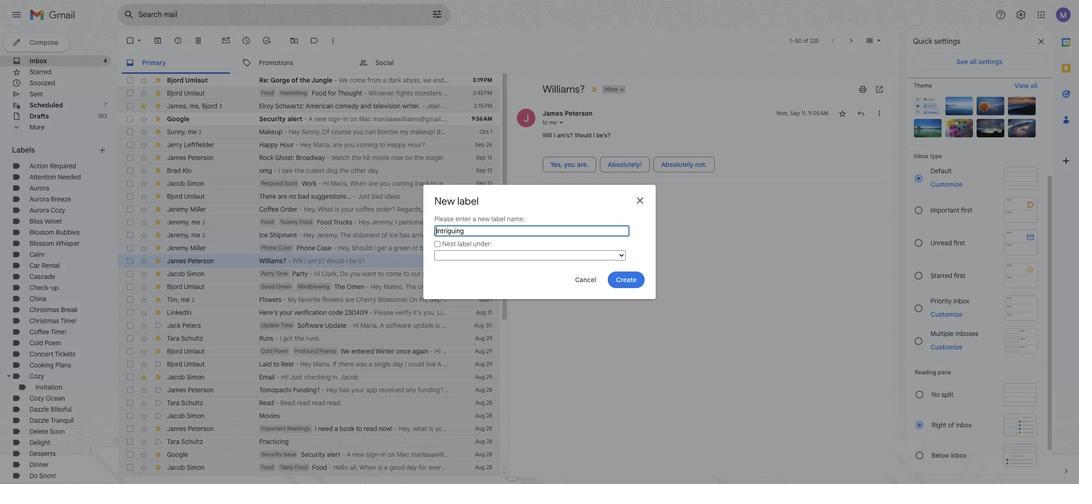 Task type: describe. For each thing, give the bounding box(es) containing it.
reading
[[915, 369, 937, 376]]

0 vertical spatial alert
[[288, 115, 303, 123]]

1 vertical spatial cozy
[[30, 372, 44, 381]]

1 vertical spatial time!
[[51, 328, 66, 336]]

action required attention needed aurora aurora breeze aurora cozy bliss velvet blossom bubbles blossom whisper calm car rental cascade check-up china christmas break christmas time! coffee time! cold poem concert tickets cooking plans
[[30, 162, 81, 370]]

4 important because you marked it as important. switch from the top
[[153, 424, 162, 434]]

3 jacob simon from the top
[[167, 373, 205, 382]]

1 horizontal spatial read
[[312, 399, 325, 407]]

bjord umlaut for 23th row from the bottom
[[167, 192, 205, 201]]

want
[[362, 270, 376, 278]]

32 row from the top
[[118, 474, 500, 484]]

aug 30
[[475, 322, 493, 329]]

williams? main content
[[118, 30, 899, 484]]

food trucks -
[[317, 218, 359, 227]]

inbox for "inbox" link
[[30, 57, 47, 65]]

concert
[[30, 350, 53, 358]]

26 row from the top
[[118, 397, 500, 410]]

row containing linkedin
[[118, 306, 500, 319]]

2 horizontal spatial read
[[364, 425, 377, 433]]

thanks,
[[473, 244, 496, 252]]

7 aug 28 from the top
[[475, 464, 493, 471]]

blossom whisper link
[[30, 239, 80, 248]]

cold poem link
[[30, 339, 61, 347]]

sep inside cell
[[791, 110, 800, 117]]

not important switch for practicing
[[153, 437, 162, 447]]

a left green
[[388, 244, 392, 252]]

we
[[341, 347, 350, 356]]

action required link
[[30, 162, 76, 170]]

advanced search options image
[[428, 5, 447, 24]]

2 row from the top
[[118, 87, 500, 100]]

- right writer.
[[422, 102, 425, 110]]

ice shipment -
[[259, 231, 304, 239]]

28 row from the top
[[118, 423, 500, 436]]

me for flowers -
[[181, 296, 190, 304]]

1 vertical spatial for
[[419, 464, 427, 472]]

color
[[278, 245, 292, 251]]

1 vertical spatial best,
[[495, 464, 510, 472]]

0 vertical spatial day
[[368, 167, 379, 175]]

reading pane element
[[915, 369, 1037, 376]]

6 28 from the top
[[487, 451, 493, 458]]

quick settings element
[[914, 37, 961, 54]]

4 jacob simon from the top
[[167, 412, 205, 420]]

3 tara from the top
[[167, 438, 180, 446]]

multiple inboxes
[[931, 330, 979, 338]]

rest
[[281, 360, 294, 369]]

mon, sep 11, 9:05 am cell
[[777, 109, 829, 118]]

0 vertical spatial coming
[[356, 141, 378, 149]]

1 happy from the left
[[259, 141, 278, 149]]

- down williams? - will i am's? would i be's?
[[310, 270, 313, 278]]

profound poems
[[295, 348, 336, 355]]

the up interesting
[[300, 76, 310, 84]]

first for unread first
[[954, 239, 966, 247]]

7 28 from the top
[[487, 464, 493, 471]]

2 jeremy miller from the top
[[167, 244, 206, 252]]

2 aug 28 from the top
[[475, 400, 493, 406]]

watch
[[332, 154, 350, 162]]

2 horizontal spatial are
[[369, 179, 378, 188]]

0 horizontal spatial best,
[[458, 179, 473, 188]]

bliss
[[30, 217, 43, 226]]

checking
[[304, 373, 331, 382]]

email
[[259, 373, 275, 382]]

not important switch for movies
[[153, 412, 162, 421]]

time for party
[[276, 270, 288, 277]]

hi!
[[281, 373, 289, 382]]

4 simon from the top
[[187, 412, 205, 420]]

, for ice
[[188, 231, 190, 239]]

practicing link
[[259, 437, 449, 447]]

runs - i got the runs.
[[259, 334, 320, 343]]

bjord umlaut for 22th row from the top
[[167, 347, 205, 356]]

11 for food trucks
[[488, 219, 493, 226]]

- right trucks
[[354, 218, 357, 227]]

me for makeup -
[[188, 128, 197, 136]]

- down yummy food
[[299, 231, 302, 239]]

1 horizontal spatial would
[[575, 132, 592, 139]]

2 29 from the top
[[486, 348, 493, 355]]

happy hour - hey maria, are you coming to happy hour?
[[259, 141, 425, 149]]

soon!
[[39, 472, 56, 480]]

0 vertical spatial hey,
[[304, 205, 316, 214]]

dog
[[326, 167, 338, 175]]

unread
[[931, 239, 952, 247]]

a left book
[[335, 425, 338, 433]]

me for elroy schwartz: american comedy and television writer. -
[[190, 102, 199, 110]]

2 christmas from the top
[[30, 317, 59, 325]]

to right back
[[431, 179, 437, 188]]

party inside party time party - hi clark, do you want to come to our party?
[[261, 270, 274, 277]]

simon for respond
[[187, 179, 205, 188]]

- right case
[[333, 244, 336, 252]]

1 vertical spatial maria,
[[331, 179, 349, 188]]

1 horizontal spatial are
[[333, 141, 342, 149]]

1 vertical spatial label
[[492, 215, 506, 223]]

promotions tab
[[235, 52, 351, 74]]

schwartz:
[[275, 102, 304, 110]]

poem inside action required attention needed aurora aurora breeze aurora cozy bliss velvet blossom bubbles blossom whisper calm car rental cascade check-up china christmas break christmas time! coffee time! cold poem concert tickets cooking plans
[[45, 339, 61, 347]]

search mail image
[[121, 6, 137, 23]]

ideas
[[385, 192, 400, 201]]

makeup -
[[259, 128, 289, 136]]

hi for hi maria, when are you coming back to work? best, jacob
[[323, 179, 329, 188]]

re:
[[259, 76, 269, 84]]

snoozed link
[[30, 79, 55, 87]]

- left watch
[[327, 154, 330, 162]]

trucks
[[333, 218, 353, 227]]

theme
[[914, 82, 933, 89]]

, for flowers
[[177, 296, 179, 304]]

sep 26
[[475, 141, 493, 148]]

- right flowers
[[284, 296, 287, 304]]

Please enter a new label name: field
[[435, 226, 630, 237]]

cancel button
[[567, 272, 604, 289]]

archive image
[[153, 36, 162, 45]]

a left good
[[384, 464, 388, 472]]

the right got
[[295, 334, 304, 343]]

0 vertical spatial for
[[328, 89, 336, 97]]

new label
[[435, 195, 479, 208]]

tab list containing primary
[[118, 52, 899, 74]]

2 happy from the left
[[387, 141, 406, 149]]

29 for email - hi! just checking in. jacob
[[486, 374, 493, 381]]

the right saw
[[295, 167, 304, 175]]

mon, aug 28, 2023, 1:15 am element
[[475, 476, 493, 484]]

- up and
[[364, 89, 367, 97]]

2 bad from the left
[[372, 192, 383, 201]]

1 blossom from the top
[[30, 228, 54, 237]]

food?
[[476, 464, 493, 472]]

sunny , me 2
[[167, 128, 202, 136]]

1 horizontal spatial alert
[[327, 451, 340, 459]]

stage!
[[426, 154, 444, 162]]

2 aurora from the top
[[30, 195, 49, 203]]

not important switch for read
[[153, 399, 162, 408]]

klo
[[183, 167, 192, 175]]

jacob simon for party
[[167, 270, 205, 278]]

attention needed link
[[30, 173, 81, 181]]

- down checking
[[322, 386, 325, 394]]

car rental link
[[30, 262, 60, 270]]

17 row from the top
[[118, 281, 500, 293]]

james for 28th row from the top
[[167, 425, 186, 433]]

new label alert dialog
[[424, 185, 656, 300]]

peterson for williams? - will i am's? would i be's?
[[188, 257, 214, 265]]

bjord for 22th row from the top
[[167, 347, 182, 356]]

suggestions...
[[311, 192, 351, 201]]

2 aug 29 from the top
[[475, 348, 493, 355]]

- up hour
[[284, 128, 287, 136]]

5 aug 28 from the top
[[475, 438, 493, 445]]

omg - i saw the cutest dog the other day
[[259, 167, 379, 175]]

2 google from the top
[[167, 451, 188, 459]]

5 important because you marked it as important. switch from the top
[[153, 450, 162, 460]]

not important switch for tomopachi funding?
[[153, 386, 162, 395]]

1 horizontal spatial phone
[[297, 244, 315, 252]]

labels
[[12, 146, 35, 155]]

- down the 230409
[[348, 322, 351, 330]]

Not starred checkbox
[[838, 109, 847, 118]]

1 jeremy miller from the top
[[167, 205, 206, 214]]

important mainly because you often read messages with this label. switch
[[153, 102, 162, 111]]

delete image
[[194, 36, 203, 45]]

soon inside the respond soon work - hi maria, when are you coming back to work? best, jacob
[[284, 180, 297, 187]]

good
[[261, 283, 275, 290]]

1 important because you marked it as important. switch from the top
[[153, 334, 162, 343]]

peterson for tomopachi funding? -
[[188, 386, 214, 394]]

cascade link
[[30, 273, 55, 281]]

blissful
[[51, 406, 72, 414]]

30 row from the top
[[118, 448, 500, 461]]

bjord for 23th row from the bottom
[[167, 192, 182, 201]]

0 horizontal spatial am's?
[[308, 257, 325, 265]]

here's your verification code 230409 -
[[259, 309, 374, 317]]

bjord umlaut for 1st row
[[167, 76, 208, 84]]

do inside row
[[340, 270, 348, 278]]

- right 'work'
[[319, 179, 322, 188]]

2 blossom from the top
[[30, 239, 54, 248]]

breeze
[[51, 195, 71, 203]]

gorge
[[271, 76, 290, 84]]

me for ice shipment -
[[191, 231, 200, 239]]

to right laid
[[273, 360, 279, 369]]

inbox type element
[[914, 153, 1038, 160]]

break
[[61, 306, 78, 314]]

the right the dog
[[339, 167, 349, 175]]

3 important because you marked it as important. switch from the top
[[153, 373, 162, 382]]

2 miller from the top
[[190, 244, 206, 252]]

1 vertical spatial inbox
[[951, 452, 967, 460]]

6 important because you marked it as important. switch from the top
[[153, 463, 162, 472]]

attention
[[30, 173, 56, 181]]

1 horizontal spatial your
[[341, 205, 354, 214]]

more
[[30, 123, 45, 131]]

row containing brad klo
[[118, 164, 500, 177]]

theme element
[[914, 81, 933, 90]]

regards,
[[397, 205, 423, 214]]

, for makeup
[[185, 128, 186, 136]]

james for 18th row from the bottom
[[167, 257, 186, 265]]

winter
[[376, 347, 395, 356]]

jacob simon for food
[[167, 464, 205, 472]]

row containing jerry leftfielder
[[118, 138, 500, 151]]

3 aurora from the top
[[30, 206, 49, 215]]

read.
[[327, 399, 342, 407]]

peterson for rock ghost: broadway - watch the hit movie now on the stage!
[[188, 154, 214, 162]]

14 row from the top
[[118, 242, 507, 255]]

case?
[[455, 244, 472, 252]]

to right everyone
[[457, 464, 463, 472]]

a inside alert dialog
[[473, 215, 476, 223]]

labels heading
[[12, 146, 98, 155]]

the left hit
[[352, 154, 362, 162]]

jeremy , me 2 for -
[[167, 231, 205, 239]]

sep 12 for bjord umlaut
[[476, 193, 493, 200]]

23 row from the top
[[118, 358, 500, 371]]

important mainly because it was sent directly to you. switch
[[153, 76, 162, 85]]

security up tasty food
[[301, 451, 325, 459]]

1 horizontal spatial update
[[325, 322, 347, 330]]

profound
[[295, 348, 318, 355]]

2 vertical spatial you
[[350, 270, 361, 278]]

cell inside row
[[467, 205, 500, 214]]

invitation link
[[36, 383, 62, 392]]

bjord umlaut for 23th row
[[167, 360, 205, 369]]

24 row from the top
[[118, 371, 500, 384]]

11 for phone case
[[488, 245, 493, 251]]

tara for runs - i got the runs.
[[167, 334, 180, 343]]

7
[[104, 102, 107, 108]]

1 vertical spatial when
[[360, 464, 376, 472]]

13 for omg - i saw the cutest dog the other day
[[487, 167, 493, 174]]

0 horizontal spatial just
[[290, 373, 303, 382]]

all,
[[350, 464, 358, 472]]

inbox for inbox type
[[914, 153, 929, 160]]

cold inside williams? main content
[[261, 348, 273, 355]]

3 schultz from the top
[[181, 438, 203, 446]]

older image
[[847, 36, 856, 45]]

1 vertical spatial will
[[293, 257, 303, 265]]

email - hi! just checking in. jacob
[[259, 373, 359, 382]]

2 important because you marked it as important. switch from the top
[[153, 347, 162, 356]]

bjord for 16th row from the bottom of the williams? main content
[[167, 283, 182, 291]]

unread first
[[931, 239, 966, 247]]

verification
[[294, 309, 327, 317]]

3 28 from the top
[[487, 412, 493, 419]]

new label heading
[[435, 195, 479, 208]]

multiple
[[931, 330, 954, 338]]

saw
[[282, 167, 293, 175]]

- left i
[[274, 167, 277, 175]]

code
[[329, 309, 343, 317]]

no split
[[932, 391, 954, 399]]

food for thought -
[[312, 89, 369, 97]]

support image
[[996, 9, 1007, 20]]

2 read from the left
[[280, 399, 295, 407]]

27 row from the top
[[118, 410, 500, 423]]

2 28 from the top
[[487, 400, 493, 406]]

4 row from the top
[[118, 113, 500, 125]]

security issue security alert -
[[261, 451, 347, 459]]

0 vertical spatial inbox
[[956, 421, 972, 430]]

labels navigation
[[0, 30, 118, 484]]

aug 29 for runs - i got the runs.
[[475, 335, 493, 342]]

action
[[30, 162, 48, 170]]

starred for starred link
[[30, 68, 51, 76]]

calm
[[30, 251, 44, 259]]

4 11 from the top
[[488, 257, 493, 264]]

4 sep 11 from the top
[[477, 257, 493, 264]]

- right again at the bottom of page
[[430, 347, 433, 356]]

food - hello all, when is a good day for everyone to get food? best, jacob
[[312, 464, 529, 472]]

13 row from the top
[[118, 229, 500, 242]]

invitation cozy ocean dazzle blissful dazzle tranquil delete soon delight desserts dinner do soon!
[[30, 383, 74, 480]]

omen for good
[[276, 283, 291, 290]]

- right order on the top
[[299, 205, 302, 214]]

tim , me 2
[[167, 296, 195, 304]]

aug 29 for laid to rest -
[[475, 361, 493, 368]]

back
[[415, 179, 430, 188]]

velvet
[[44, 217, 62, 226]]

12 for jacob simon
[[487, 180, 493, 187]]

1 aurora from the top
[[30, 184, 49, 192]]

31 row from the top
[[118, 461, 529, 474]]

1 vertical spatial of
[[949, 421, 955, 430]]

0 vertical spatial when
[[350, 179, 367, 188]]

- left hi!
[[277, 373, 280, 382]]

to right want
[[378, 270, 384, 278]]

bjord for second row from the top of the williams? main content
[[167, 89, 182, 97]]

1 horizontal spatial tab list
[[1054, 30, 1080, 451]]

16 row from the top
[[118, 268, 500, 281]]

230409
[[345, 309, 368, 317]]

not important switch for laid to rest
[[153, 360, 162, 369]]

0 horizontal spatial get
[[377, 244, 387, 252]]

26
[[486, 141, 493, 148]]

- right runs
[[275, 334, 278, 343]]

omg
[[259, 167, 272, 175]]

- down the tomopachi
[[276, 399, 279, 407]]

2 dazzle from the top
[[30, 417, 49, 425]]

the right on at the top left of page
[[414, 154, 424, 162]]

1 horizontal spatial will
[[543, 132, 552, 139]]

aug 31
[[476, 309, 493, 316]]

jerry
[[167, 141, 182, 149]]

please enter a new label name:
[[435, 215, 525, 223]]

right
[[932, 421, 947, 430]]

1 vertical spatial you
[[380, 179, 390, 188]]



Task type: locate. For each thing, give the bounding box(es) containing it.
coffee
[[259, 205, 279, 214], [30, 328, 49, 336]]

do up the
[[340, 270, 348, 278]]

0 horizontal spatial be's?
[[349, 257, 365, 265]]

security down practicing
[[261, 451, 282, 458]]

1 vertical spatial is
[[378, 464, 383, 472]]

phone
[[297, 244, 315, 252], [261, 245, 277, 251]]

important first
[[931, 206, 973, 214]]

simon for party
[[187, 270, 205, 278]]

day
[[368, 167, 379, 175], [406, 464, 417, 472]]

are left no
[[278, 192, 287, 201]]

row containing tim
[[118, 293, 500, 306]]

miller
[[190, 205, 206, 214], [190, 244, 206, 252]]

update down here's
[[261, 322, 280, 329]]

coffee down there
[[259, 205, 279, 214]]

0 horizontal spatial soon
[[50, 428, 65, 436]]

rental
[[42, 262, 60, 270]]

cozy inside action required attention needed aurora aurora breeze aurora cozy bliss velvet blossom bubbles blossom whisper calm car rental cascade check-up china christmas break christmas time! coffee time! cold poem concert tickets cooking plans
[[51, 206, 65, 215]]

no
[[289, 192, 296, 201]]

bjord for 23th row
[[167, 360, 182, 369]]

1 horizontal spatial williams?
[[543, 83, 585, 96]]

update down "code"
[[325, 322, 347, 330]]

inbox link
[[30, 57, 47, 65]]

1 horizontal spatial soon
[[284, 180, 297, 187]]

got
[[283, 334, 293, 343]]

once
[[396, 347, 411, 356]]

1 vertical spatial soon
[[50, 428, 65, 436]]

1 vertical spatial hey,
[[338, 244, 350, 252]]

do down 'dinner' link
[[30, 472, 38, 480]]

5 row from the top
[[118, 125, 500, 138]]

1 horizontal spatial coming
[[392, 179, 414, 188]]

party
[[292, 270, 308, 278], [261, 270, 274, 277]]

james for 26th row from the bottom of the williams? main content
[[167, 154, 186, 162]]

1 bad from the left
[[298, 192, 309, 201]]

cold inside action required attention needed aurora aurora breeze aurora cozy bliss velvet blossom bubbles blossom whisper calm car rental cascade check-up china christmas break christmas time! coffee time! cold poem concert tickets cooking plans
[[30, 339, 43, 347]]

bjord umlaut for 16th row from the bottom of the williams? main content
[[167, 283, 205, 291]]

1 vertical spatial jeremy , me 2
[[167, 231, 205, 239]]

time inside party time party - hi clark, do you want to come to our party?
[[276, 270, 288, 277]]

- left hey
[[296, 141, 299, 149]]

1 horizontal spatial am's?
[[557, 132, 573, 139]]

sep 1
[[479, 296, 493, 303]]

jack peters
[[167, 322, 201, 330]]

2 not important switch from the top
[[153, 360, 162, 369]]

1 horizontal spatial coffee
[[259, 205, 279, 214]]

main menu image
[[11, 9, 22, 20]]

tara schultz for runs
[[167, 334, 203, 343]]

11 for -
[[488, 232, 493, 239]]

leftfielder
[[184, 141, 214, 149]]

hi up there are no bad suggestions... - just bad ideas
[[323, 179, 329, 188]]

green
[[394, 244, 411, 252]]

6 bjord umlaut from the top
[[167, 360, 205, 369]]

1 vertical spatial do
[[30, 472, 38, 480]]

christmas
[[30, 306, 59, 314], [30, 317, 59, 325]]

coming
[[356, 141, 378, 149], [392, 179, 414, 188]]

- up coffee order - hey, what is your coffee order? regards, jeremy
[[353, 192, 356, 201]]

1 google from the top
[[167, 115, 190, 123]]

snoozed
[[30, 79, 55, 87]]

2 vertical spatial label
[[458, 240, 472, 248]]

3 bjord umlaut from the top
[[167, 192, 205, 201]]

29 row from the top
[[118, 436, 500, 448]]

- up hello
[[342, 451, 345, 459]]

williams? for williams? - will i am's? would i be's?
[[259, 257, 286, 265]]

0 vertical spatial of
[[292, 76, 298, 84]]

christmas up coffee time! 'link'
[[30, 317, 59, 325]]

0 horizontal spatial are
[[278, 192, 287, 201]]

label for new label
[[458, 195, 479, 208]]

2 bjord umlaut from the top
[[167, 89, 205, 97]]

cozy down cooking at the left bottom of the page
[[30, 372, 44, 381]]

will
[[543, 132, 552, 139], [293, 257, 303, 265]]

1 not important switch from the top
[[153, 321, 162, 330]]

poems
[[319, 348, 336, 355]]

1 11 from the top
[[488, 219, 493, 226]]

bjord for 1st row
[[167, 76, 184, 84]]

mindblowing
[[298, 283, 330, 290]]

jacob simon for respond
[[167, 179, 205, 188]]

2 inside sunny , me 2
[[199, 128, 202, 135]]

1 vertical spatial would
[[326, 257, 345, 265]]

1 vertical spatial coffee
[[30, 328, 49, 336]]

4 28 from the top
[[487, 425, 493, 432]]

read - read read read read.
[[259, 399, 342, 407]]

0 horizontal spatial starred
[[30, 68, 51, 76]]

1 horizontal spatial best,
[[495, 464, 510, 472]]

cold up concert
[[30, 339, 43, 347]]

8 row from the top
[[118, 164, 500, 177]]

you up the omen -
[[350, 270, 361, 278]]

dazzle
[[30, 406, 49, 414], [30, 417, 49, 425]]

Nest label under: checkbox
[[435, 241, 441, 247]]

default
[[931, 167, 952, 175]]

1 vertical spatial are
[[369, 179, 378, 188]]

time inside the update time software update -
[[281, 322, 293, 329]]

add to tasks image
[[262, 36, 271, 45]]

alert up hello
[[327, 451, 340, 459]]

to up will i am's? would i be's?
[[543, 119, 548, 126]]

0 horizontal spatial hey,
[[304, 205, 316, 214]]

poem up concert tickets link
[[45, 339, 61, 347]]

inbox inside labels navigation
[[30, 57, 47, 65]]

update
[[325, 322, 347, 330], [261, 322, 280, 329]]

maria, down the dog
[[331, 179, 349, 188]]

0 vertical spatial best,
[[458, 179, 473, 188]]

2 12 from the top
[[487, 193, 493, 200]]

sep 11 right enter
[[477, 219, 493, 226]]

jeremy , me 2 for food trucks
[[167, 218, 205, 226]]

will down shipment on the left top of page
[[293, 257, 303, 265]]

- down want
[[366, 283, 369, 291]]

0 vertical spatial jeremy miller
[[167, 205, 206, 214]]

inbox inside button
[[605, 86, 618, 93]]

2 vertical spatial schultz
[[181, 438, 203, 446]]

22 row from the top
[[118, 345, 500, 358]]

our
[[411, 270, 421, 278]]

1 aug 29 from the top
[[475, 335, 493, 342]]

row containing jack peters
[[118, 319, 500, 332]]

aurora
[[30, 184, 49, 192], [30, 195, 49, 203], [30, 206, 49, 215]]

best,
[[458, 179, 473, 188], [495, 464, 510, 472]]

important for important first
[[931, 206, 960, 214]]

2 13 from the top
[[487, 167, 493, 174]]

0 vertical spatial tara schultz
[[167, 334, 203, 343]]

important according to google magic. switch
[[590, 85, 599, 94], [153, 89, 162, 98], [153, 114, 162, 124], [153, 127, 162, 137], [153, 140, 162, 149], [153, 153, 162, 162], [153, 166, 162, 175], [153, 179, 162, 188], [153, 192, 162, 201], [153, 205, 162, 214], [153, 218, 162, 227], [153, 231, 162, 240], [153, 244, 162, 253], [153, 257, 162, 266], [153, 269, 162, 279], [153, 282, 162, 292], [153, 295, 162, 305], [153, 308, 162, 317]]

1 bjord umlaut from the top
[[167, 76, 208, 84]]

0 vertical spatial 12
[[487, 180, 493, 187]]

1 vertical spatial miller
[[190, 244, 206, 252]]

the
[[300, 76, 310, 84], [352, 154, 362, 162], [414, 154, 424, 162], [295, 167, 304, 175], [339, 167, 349, 175], [295, 334, 304, 343]]

2 11 from the top
[[488, 232, 493, 239]]

priority
[[931, 297, 952, 305]]

29 for runs - i got the runs.
[[486, 335, 493, 342]]

delight
[[30, 439, 50, 447]]

0 vertical spatial time!
[[61, 317, 76, 325]]

report spam image
[[173, 36, 183, 45]]

- down american
[[304, 115, 307, 123]]

0 vertical spatial am's?
[[557, 132, 573, 139]]

dazzle down cozy ocean link
[[30, 406, 49, 414]]

3 not important switch from the top
[[153, 386, 162, 395]]

bad down the respond soon work - hi maria, when are you coming back to work? best, jacob
[[372, 192, 383, 201]]

read left read.
[[312, 399, 325, 407]]

7 important because you marked it as important. switch from the top
[[153, 476, 162, 484]]

2 1 from the top
[[490, 296, 493, 303]]

1 horizontal spatial just
[[358, 192, 370, 201]]

do soon! link
[[30, 472, 56, 480]]

3 sep 11 from the top
[[477, 245, 493, 251]]

0 vertical spatial will
[[543, 132, 552, 139]]

4 not important switch from the top
[[153, 399, 162, 408]]

to right book
[[356, 425, 362, 433]]

0 vertical spatial just
[[358, 192, 370, 201]]

1 tara schultz from the top
[[167, 334, 203, 343]]

12 for bjord umlaut
[[487, 193, 493, 200]]

1 for sep 1
[[490, 296, 493, 303]]

2 vertical spatial tara schultz
[[167, 438, 203, 446]]

hi left the clark,
[[314, 270, 320, 278]]

broadway
[[296, 154, 325, 162]]

sep 11 for -
[[477, 232, 493, 239]]

security up makeup -
[[259, 115, 286, 123]]

to up movie
[[380, 141, 386, 149]]

gmail image
[[30, 6, 80, 24]]

1 vertical spatial your
[[280, 309, 293, 317]]

0 horizontal spatial tab list
[[118, 52, 899, 74]]

4 aug 28 from the top
[[475, 425, 493, 432]]

1 vertical spatial am's?
[[308, 257, 325, 265]]

1 horizontal spatial do
[[340, 270, 348, 278]]

first for starred first
[[954, 272, 966, 280]]

- up food for thought -
[[334, 76, 337, 84]]

get right "should"
[[377, 244, 387, 252]]

5 jacob simon from the top
[[167, 464, 205, 472]]

19 row from the top
[[118, 306, 500, 319]]

1 horizontal spatial be's?
[[597, 132, 611, 139]]

label up enter
[[458, 195, 479, 208]]

1 simon from the top
[[187, 179, 205, 188]]

snooze image
[[242, 36, 251, 45]]

1 vertical spatial dazzle
[[30, 417, 49, 425]]

cold down runs
[[261, 348, 273, 355]]

social tab
[[352, 52, 468, 74]]

primary tab
[[118, 52, 234, 74]]

james peterson for williams? - will i am's? would i be's?
[[167, 257, 214, 265]]

security for issue
[[261, 451, 282, 458]]

hit
[[363, 154, 371, 162]]

you up ideas
[[380, 179, 390, 188]]

party up good
[[261, 270, 274, 277]]

11 row from the top
[[118, 203, 500, 216]]

sep 11 left jer
[[477, 245, 493, 251]]

1 vertical spatial google
[[167, 451, 188, 459]]

row containing sunny
[[118, 125, 500, 138]]

starred for starred first
[[931, 272, 953, 280]]

poem
[[45, 339, 61, 347], [274, 348, 288, 355]]

row
[[118, 74, 500, 87], [118, 87, 500, 100], [118, 100, 500, 113], [118, 113, 500, 125], [118, 125, 500, 138], [118, 138, 500, 151], [118, 151, 500, 164], [118, 164, 500, 177], [118, 177, 500, 190], [118, 190, 500, 203], [118, 203, 500, 216], [118, 216, 500, 229], [118, 229, 500, 242], [118, 242, 507, 255], [118, 255, 500, 268], [118, 268, 500, 281], [118, 281, 500, 293], [118, 293, 500, 306], [118, 306, 500, 319], [118, 319, 500, 332], [118, 332, 500, 345], [118, 345, 500, 358], [118, 358, 500, 371], [118, 371, 500, 384], [118, 384, 500, 397], [118, 397, 500, 410], [118, 410, 500, 423], [118, 423, 500, 436], [118, 436, 500, 448], [118, 448, 500, 461], [118, 461, 529, 474], [118, 474, 500, 484]]

jeremy
[[167, 205, 189, 214], [424, 205, 446, 214], [167, 218, 188, 226], [167, 231, 188, 239], [167, 244, 189, 252]]

schultz for runs
[[181, 334, 203, 343]]

phone inside 'phone color phone case - hey, should i get a green or blue phone case? thanks, jer'
[[261, 245, 277, 251]]

important for important readings i need a book to read now! -
[[261, 425, 286, 432]]

sep 11 for phone case
[[477, 245, 493, 251]]

0 vertical spatial get
[[377, 244, 387, 252]]

0 vertical spatial williams?
[[543, 83, 585, 96]]

0 vertical spatial label
[[458, 195, 479, 208]]

2 sep 12 from the top
[[476, 193, 493, 200]]

below
[[932, 452, 950, 460]]

15 row from the top
[[118, 255, 500, 268]]

starred up snoozed
[[30, 68, 51, 76]]

other
[[351, 167, 367, 175]]

poem up laid to rest -
[[274, 348, 288, 355]]

desserts link
[[30, 450, 56, 458]]

williams? inside row
[[259, 257, 286, 265]]

31
[[488, 309, 493, 316]]

6 row from the top
[[118, 138, 500, 151]]

brad
[[167, 167, 181, 175]]

3 aug 29 from the top
[[475, 361, 493, 368]]

tara schultz for read
[[167, 399, 203, 407]]

row containing james
[[118, 100, 500, 113]]

soon inside "invitation cozy ocean dazzle blissful dazzle tranquil delete soon delight desserts dinner do soon!"
[[50, 428, 65, 436]]

read up movies
[[259, 399, 274, 407]]

25 row from the top
[[118, 384, 500, 397]]

,
[[186, 102, 188, 110], [199, 102, 200, 110], [185, 128, 186, 136], [188, 218, 190, 226], [188, 231, 190, 239], [177, 296, 179, 304]]

work
[[302, 179, 317, 188]]

a left the new at the top left of the page
[[473, 215, 476, 223]]

calm link
[[30, 251, 44, 259]]

hey, left "should"
[[338, 244, 350, 252]]

1 aug 28 from the top
[[475, 387, 493, 394]]

when down other on the left top of the page
[[350, 179, 367, 188]]

1 29 from the top
[[486, 335, 493, 342]]

1 up '31'
[[490, 296, 493, 303]]

2 jacob simon from the top
[[167, 270, 205, 278]]

sep 13 for omg - i saw the cutest dog the other day
[[476, 167, 493, 174]]

read
[[297, 399, 310, 407], [312, 399, 325, 407], [364, 425, 377, 433]]

should
[[352, 244, 372, 252]]

0 vertical spatial soon
[[284, 180, 297, 187]]

coffee inside action required attention needed aurora aurora breeze aurora cozy bliss velvet blossom bubbles blossom whisper calm car rental cascade check-up china christmas break christmas time! coffee time! cold poem concert tickets cooking plans
[[30, 328, 49, 336]]

williams?
[[543, 83, 585, 96], [259, 257, 286, 265]]

1 28 from the top
[[487, 387, 493, 394]]

2 sep 11 from the top
[[477, 232, 493, 239]]

10 row from the top
[[118, 190, 500, 203]]

read left the now!
[[364, 425, 377, 433]]

when right all, at the left of the page
[[360, 464, 376, 472]]

are up watch
[[333, 141, 342, 149]]

1 sep 11 from the top
[[477, 219, 493, 226]]

sep 11 up "under:"
[[477, 232, 493, 239]]

aurora down attention
[[30, 184, 49, 192]]

cooking plans link
[[30, 361, 71, 370]]

best, right the food?
[[495, 464, 510, 472]]

1 horizontal spatial read
[[280, 399, 295, 407]]

0 vertical spatial 1
[[490, 128, 493, 135]]

schultz for read
[[181, 399, 203, 407]]

1 read from the left
[[259, 399, 274, 407]]

0 vertical spatial do
[[340, 270, 348, 278]]

4 bjord umlaut from the top
[[167, 283, 205, 291]]

aurora up the bliss
[[30, 206, 49, 215]]

0 horizontal spatial alert
[[288, 115, 303, 123]]

label for nest label under:
[[458, 240, 472, 248]]

1 vertical spatial cold
[[261, 348, 273, 355]]

1 vertical spatial 13
[[487, 167, 493, 174]]

of inside row
[[292, 76, 298, 84]]

poem inside williams? main content
[[274, 348, 288, 355]]

read down tomopachi funding? -
[[280, 399, 295, 407]]

1 vertical spatial day
[[406, 464, 417, 472]]

google
[[167, 115, 190, 123], [167, 451, 188, 459]]

1 horizontal spatial party
[[292, 270, 308, 278]]

sep 12 up the new at the top left of the page
[[476, 193, 493, 200]]

0 vertical spatial dazzle
[[30, 406, 49, 414]]

0 vertical spatial blossom
[[30, 228, 54, 237]]

williams? up to me
[[543, 83, 585, 96]]

tara
[[167, 334, 180, 343], [167, 399, 180, 407], [167, 438, 180, 446]]

best, right work?
[[458, 179, 473, 188]]

do inside "invitation cozy ocean dazzle blissful dazzle tranquil delete soon delight desserts dinner do soon!"
[[30, 472, 38, 480]]

hi for hi clark, do you want to come to our party?
[[314, 270, 320, 278]]

simon for food
[[187, 464, 205, 472]]

0 horizontal spatial party
[[261, 270, 274, 277]]

1 horizontal spatial hey,
[[338, 244, 350, 252]]

1 vertical spatial just
[[290, 373, 303, 382]]

not important switch
[[153, 321, 162, 330], [153, 360, 162, 369], [153, 386, 162, 395], [153, 399, 162, 408], [153, 412, 162, 421], [153, 437, 162, 447]]

1 horizontal spatial hi
[[323, 179, 329, 188]]

0 vertical spatial time
[[276, 270, 288, 277]]

inbox
[[30, 57, 47, 65], [605, 86, 618, 93], [914, 153, 929, 160], [954, 297, 970, 305]]

1 vertical spatial williams?
[[259, 257, 286, 265]]

7 row from the top
[[118, 151, 500, 164]]

blossom bubbles link
[[30, 228, 80, 237]]

christmas down china 'link'
[[30, 306, 59, 314]]

movies link
[[259, 412, 449, 421]]

new
[[478, 215, 490, 223]]

new
[[435, 195, 455, 208]]

cozy link
[[30, 372, 44, 381]]

0 horizontal spatial happy
[[259, 141, 278, 149]]

1 horizontal spatial poem
[[274, 348, 288, 355]]

- right the now!
[[394, 425, 397, 433]]

plans
[[55, 361, 71, 370]]

williams? for williams?
[[543, 83, 585, 96]]

sep 13
[[476, 154, 493, 161], [476, 167, 493, 174]]

is for when
[[378, 464, 383, 472]]

hour
[[280, 141, 294, 149]]

rock
[[259, 154, 274, 162]]

starred inside labels navigation
[[30, 68, 51, 76]]

check-
[[30, 284, 51, 292]]

tara for read - read read read read.
[[167, 399, 180, 407]]

1 vertical spatial sep 13
[[476, 167, 493, 174]]

inbox type
[[914, 153, 943, 160]]

1 horizontal spatial day
[[406, 464, 417, 472]]

important because you marked it as important. switch
[[153, 334, 162, 343], [153, 347, 162, 356], [153, 373, 162, 382], [153, 424, 162, 434], [153, 450, 162, 460], [153, 463, 162, 472], [153, 476, 162, 484]]

order?
[[376, 205, 396, 214]]

security for alert
[[259, 115, 286, 123]]

just right hi!
[[290, 373, 303, 382]]

3 tara schultz from the top
[[167, 438, 203, 446]]

1 christmas from the top
[[30, 306, 59, 314]]

2 for makeup -
[[199, 128, 202, 135]]

toggle split pane mode image
[[866, 36, 875, 45]]

label right 'nest'
[[458, 240, 472, 248]]

up
[[51, 284, 59, 292]]

1 jeremy , me 2 from the top
[[167, 218, 205, 226]]

laid to rest -
[[259, 360, 300, 369]]

1 miller from the top
[[190, 205, 206, 214]]

settings image
[[1016, 9, 1027, 20]]

3 11 from the top
[[488, 245, 493, 251]]

2 sep 13 from the top
[[476, 167, 493, 174]]

1 dazzle from the top
[[30, 406, 49, 414]]

2 for ice shipment -
[[202, 232, 205, 239]]

to left our
[[404, 270, 410, 278]]

maria, right hey
[[313, 141, 331, 149]]

are down hit
[[369, 179, 378, 188]]

update inside the update time software update -
[[261, 322, 280, 329]]

will i am's? would i be's?
[[543, 132, 611, 139]]

coffee inside williams? main content
[[259, 205, 279, 214]]

your up trucks
[[341, 205, 354, 214]]

starred up "priority"
[[931, 272, 953, 280]]

6 aug 28 from the top
[[475, 451, 493, 458]]

0 horizontal spatial of
[[292, 76, 298, 84]]

your right here's
[[280, 309, 293, 317]]

0 horizontal spatial day
[[368, 167, 379, 175]]

tab list
[[1054, 30, 1080, 451], [118, 52, 899, 74]]

11,
[[802, 110, 807, 117]]

bad right no
[[298, 192, 309, 201]]

2 simon from the top
[[187, 270, 205, 278]]

james peterson for tomopachi funding? -
[[167, 386, 214, 394]]

1 for oct 1
[[490, 128, 493, 135]]

pane
[[938, 369, 952, 376]]

happy up now
[[387, 141, 406, 149]]

0 horizontal spatial coffee
[[30, 328, 49, 336]]

read down funding?
[[297, 399, 310, 407]]

, for elroy
[[186, 102, 188, 110]]

in.
[[332, 373, 339, 382]]

2 inside tim , me 2
[[192, 296, 195, 303]]

movies
[[259, 412, 280, 420]]

None search field
[[118, 4, 450, 26]]

first up priority inbox
[[954, 272, 966, 280]]

21 row from the top
[[118, 332, 500, 345]]

inbox for inbox button
[[605, 86, 618, 93]]

0 horizontal spatial is
[[335, 205, 339, 214]]

williams? down "color"
[[259, 257, 286, 265]]

0 horizontal spatial read
[[297, 399, 310, 407]]

0 vertical spatial aurora
[[30, 184, 49, 192]]

coming up hit
[[356, 141, 378, 149]]

there are no bad suggestions... - just bad ideas
[[259, 192, 400, 201]]

important inside important readings i need a book to read now! -
[[261, 425, 286, 432]]

security inside security issue security alert -
[[261, 451, 282, 458]]

is for what
[[335, 205, 339, 214]]

1 horizontal spatial get
[[465, 464, 475, 472]]

james for 25th row from the top
[[167, 386, 186, 394]]

- left hello
[[329, 464, 332, 472]]

3 row from the top
[[118, 100, 500, 113]]

1 13 from the top
[[487, 154, 493, 161]]

4 aug 29 from the top
[[475, 374, 493, 381]]

5 simon from the top
[[187, 464, 205, 472]]

0 vertical spatial be's?
[[597, 132, 611, 139]]

2 for flowers -
[[192, 296, 195, 303]]

1 horizontal spatial starred
[[931, 272, 953, 280]]

tasty
[[280, 464, 294, 471]]

day up the respond soon work - hi maria, when are you coming back to work? best, jacob
[[368, 167, 379, 175]]

1 horizontal spatial is
[[378, 464, 383, 472]]

whisper
[[56, 239, 80, 248]]

sep 13 for rock ghost: broadway - watch the hit movie now on the stage!
[[476, 154, 493, 161]]

to me
[[543, 119, 557, 126]]

christmas break link
[[30, 306, 78, 314]]

1 vertical spatial schultz
[[181, 399, 203, 407]]

party down williams? - will i am's? would i be's?
[[292, 270, 308, 278]]

1 row from the top
[[118, 74, 500, 87]]

- down "color"
[[288, 257, 291, 265]]

5 bjord umlaut from the top
[[167, 347, 205, 356]]

first for important first
[[961, 206, 973, 214]]

0 horizontal spatial do
[[30, 472, 38, 480]]

0 vertical spatial christmas
[[30, 306, 59, 314]]

sep 11 for food trucks
[[477, 219, 493, 226]]

james peterson for rock ghost: broadway - watch the hit movie now on the stage!
[[167, 154, 214, 162]]

1 vertical spatial christmas
[[30, 317, 59, 325]]

9 row from the top
[[118, 177, 500, 190]]

0 vertical spatial you
[[344, 141, 355, 149]]

label right the new at the top left of the page
[[492, 215, 506, 223]]

sep 12 for jacob simon
[[476, 180, 493, 187]]

1 1 from the top
[[490, 128, 493, 135]]

29 for laid to rest -
[[486, 361, 493, 368]]

13 for rock ghost: broadway - watch the hit movie now on the stage!
[[487, 154, 493, 161]]

5 28 from the top
[[487, 438, 493, 445]]

1 vertical spatial first
[[954, 239, 966, 247]]

blue
[[420, 244, 433, 252]]

linkedin
[[167, 309, 192, 317]]

time for software
[[281, 322, 293, 329]]

good
[[390, 464, 405, 472]]

for left everyone
[[419, 464, 427, 472]]

- right the 230409
[[370, 309, 373, 317]]

of right right
[[949, 421, 955, 430]]

0 vertical spatial hi
[[323, 179, 329, 188]]

0 horizontal spatial your
[[280, 309, 293, 317]]

0 vertical spatial is
[[335, 205, 339, 214]]

3 simon from the top
[[187, 373, 205, 382]]

clark,
[[322, 270, 339, 278]]

12 row from the top
[[118, 216, 500, 229]]

2 schultz from the top
[[181, 399, 203, 407]]

cozy inside "invitation cozy ocean dazzle blissful dazzle tranquil delete soon delight desserts dinner do soon!"
[[30, 394, 44, 403]]

0 vertical spatial your
[[341, 205, 354, 214]]

primary
[[142, 58, 166, 67]]

soon down saw
[[284, 180, 297, 187]]

be's? inside row
[[349, 257, 365, 265]]

party time party - hi clark, do you want to come to our party?
[[261, 270, 442, 278]]

0 vertical spatial coffee
[[259, 205, 279, 214]]

bjord umlaut for second row from the top of the williams? main content
[[167, 89, 205, 97]]

0 vertical spatial first
[[961, 206, 973, 214]]

re: gorge of the jungle -
[[259, 76, 339, 84]]

omen for the
[[347, 283, 365, 291]]

cozy down breeze
[[51, 206, 65, 215]]

dazzle up 'delete'
[[30, 417, 49, 425]]

1 vertical spatial be's?
[[349, 257, 365, 265]]

0 vertical spatial maria,
[[313, 141, 331, 149]]

- right the rest
[[296, 360, 299, 369]]

happy down makeup
[[259, 141, 278, 149]]

is left good
[[378, 464, 383, 472]]

cell
[[467, 205, 500, 214]]

aug 29 for email - hi! just checking in. jacob
[[475, 374, 493, 381]]

28
[[487, 387, 493, 394], [487, 400, 493, 406], [487, 412, 493, 419], [487, 425, 493, 432], [487, 438, 493, 445], [487, 451, 493, 458], [487, 464, 493, 471]]

3 aug 28 from the top
[[475, 412, 493, 419]]

1 horizontal spatial omen
[[347, 283, 365, 291]]



Task type: vqa. For each thing, say whether or not it's contained in the screenshot.
Gmail image
yes



